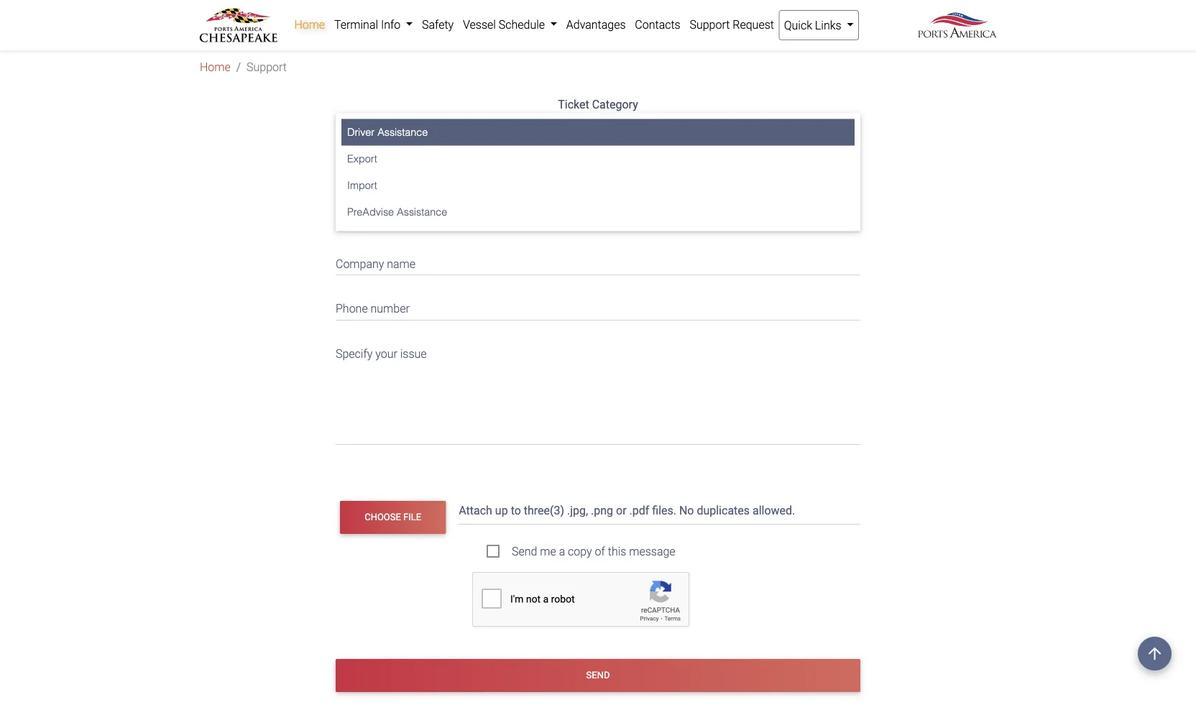 Task type: locate. For each thing, give the bounding box(es) containing it.
contacts link
[[631, 10, 686, 39]]

safety
[[422, 18, 454, 31]]

support for support request
[[690, 18, 730, 31]]

assistance
[[378, 126, 428, 138], [397, 206, 448, 218]]

request
[[733, 18, 775, 31]]

your right driver
[[377, 118, 399, 132]]

your left issue
[[376, 347, 398, 361]]

0 vertical spatial home
[[294, 18, 325, 31]]

1 vertical spatial your
[[376, 347, 398, 361]]

choose left file
[[365, 512, 401, 523]]

choose
[[336, 118, 374, 132], [365, 512, 401, 523]]

support for support
[[247, 60, 287, 74]]

send button
[[336, 659, 861, 693]]

0 vertical spatial assistance
[[378, 126, 428, 138]]

advantages link
[[562, 10, 631, 39]]

company name
[[336, 257, 416, 271]]

1 horizontal spatial home
[[294, 18, 325, 31]]

e-mail
[[336, 167, 367, 181]]

info
[[381, 18, 401, 31]]

choose your option
[[336, 118, 434, 132]]

Phone number text field
[[336, 293, 861, 321]]

1 vertical spatial name
[[387, 257, 416, 271]]

ticket category
[[558, 98, 639, 111]]

go to top image
[[1139, 637, 1173, 671]]

name right full
[[357, 212, 385, 226]]

send me a copy of this message
[[512, 545, 676, 559]]

1 vertical spatial choose
[[365, 512, 401, 523]]

1 horizontal spatial support
[[690, 18, 730, 31]]

phone number
[[336, 302, 410, 316]]

of
[[595, 545, 606, 559]]

preadvise
[[347, 206, 394, 218]]

1 horizontal spatial home link
[[290, 10, 330, 39]]

issue
[[400, 347, 427, 361]]

advantages
[[567, 18, 626, 31]]

this
[[608, 545, 627, 559]]

0 vertical spatial support
[[690, 18, 730, 31]]

support
[[690, 18, 730, 31], [247, 60, 287, 74]]

import
[[347, 179, 378, 191]]

home link
[[290, 10, 330, 39], [200, 59, 231, 76]]

terminal info link
[[330, 10, 418, 39]]

choose up export
[[336, 118, 374, 132]]

phone
[[336, 302, 368, 316]]

0 vertical spatial your
[[377, 118, 399, 132]]

1 vertical spatial assistance
[[397, 206, 448, 218]]

specify
[[336, 347, 373, 361]]

full name
[[336, 212, 385, 226]]

file
[[404, 512, 422, 523]]

schedule
[[499, 18, 545, 31]]

your
[[377, 118, 399, 132], [376, 347, 398, 361]]

terminal
[[334, 18, 378, 31]]

safety link
[[418, 10, 459, 39]]

0 horizontal spatial name
[[357, 212, 385, 226]]

name
[[357, 212, 385, 226], [387, 257, 416, 271]]

1 horizontal spatial name
[[387, 257, 416, 271]]

driver
[[347, 126, 375, 138]]

ticket
[[558, 98, 590, 111]]

0 horizontal spatial support
[[247, 60, 287, 74]]

1 vertical spatial home link
[[200, 59, 231, 76]]

send
[[512, 545, 538, 559]]

home
[[294, 18, 325, 31], [200, 60, 231, 74]]

assistance right preadvise
[[397, 206, 448, 218]]

0 vertical spatial home link
[[290, 10, 330, 39]]

terminal info
[[334, 18, 404, 31]]

name right company
[[387, 257, 416, 271]]

copy
[[568, 545, 593, 559]]

export
[[347, 153, 378, 165]]

company
[[336, 257, 384, 271]]

1 vertical spatial support
[[247, 60, 287, 74]]

support request link
[[686, 10, 779, 39]]

0 vertical spatial name
[[357, 212, 385, 226]]

preadvise assistance
[[347, 206, 448, 218]]

name for company name
[[387, 257, 416, 271]]

0 vertical spatial choose
[[336, 118, 374, 132]]

quick links link
[[779, 10, 860, 40]]

0 horizontal spatial home
[[200, 60, 231, 74]]

your for choose
[[377, 118, 399, 132]]

assistance right driver
[[378, 126, 428, 138]]

vessel schedule
[[463, 18, 548, 31]]

send
[[587, 671, 610, 681]]



Task type: describe. For each thing, give the bounding box(es) containing it.
driver assistance
[[347, 126, 428, 138]]

mail
[[346, 167, 367, 181]]

1 vertical spatial home
[[200, 60, 231, 74]]

option
[[402, 118, 434, 132]]

your for specify
[[376, 347, 398, 361]]

category
[[593, 98, 639, 111]]

number
[[371, 302, 410, 316]]

specify your issue
[[336, 347, 427, 361]]

E-mail email field
[[336, 158, 861, 186]]

assistance for preadvise assistance
[[397, 206, 448, 218]]

0 horizontal spatial home link
[[200, 59, 231, 76]]

name for full name
[[357, 212, 385, 226]]

Attach up to three(3) .jpg, .png or .pdf files. No duplicates allowed. text field
[[458, 497, 864, 525]]

Full name text field
[[336, 203, 861, 231]]

choose for choose file
[[365, 512, 401, 523]]

contacts
[[635, 18, 681, 31]]

me
[[540, 545, 557, 559]]

support request
[[690, 18, 775, 31]]

assistance for driver assistance
[[378, 126, 428, 138]]

a
[[559, 545, 566, 559]]

vessel schedule link
[[459, 10, 562, 39]]

quick
[[785, 18, 813, 32]]

choose file
[[365, 512, 422, 523]]

message
[[630, 545, 676, 559]]

full
[[336, 212, 354, 226]]

links
[[816, 18, 842, 32]]

e-
[[336, 167, 346, 181]]

quick links
[[785, 18, 845, 32]]

choose for choose your option
[[336, 118, 374, 132]]

Company name text field
[[336, 248, 861, 276]]

Specify your issue text field
[[336, 338, 861, 445]]

vessel
[[463, 18, 496, 31]]



Task type: vqa. For each thing, say whether or not it's contained in the screenshot.
Attach Up To Three(3) .Jpg, .Png Or .Pdf Files. No Duplicates Allowed. text field
yes



